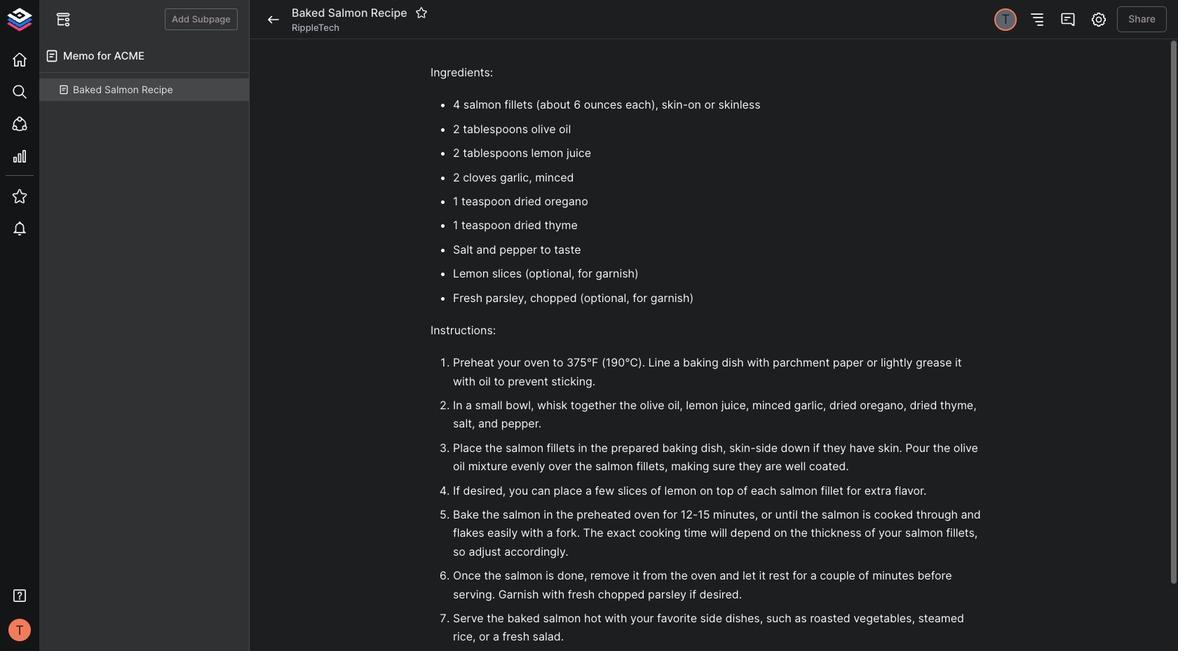 Task type: describe. For each thing, give the bounding box(es) containing it.
comments image
[[1060, 11, 1077, 28]]

table of contents image
[[1029, 11, 1046, 28]]

go back image
[[265, 11, 282, 28]]

settings image
[[1091, 11, 1107, 28]]



Task type: locate. For each thing, give the bounding box(es) containing it.
favorite image
[[415, 7, 428, 19]]

hide wiki image
[[55, 11, 72, 28]]



Task type: vqa. For each thing, say whether or not it's contained in the screenshot.
bottommost Unpin image
no



